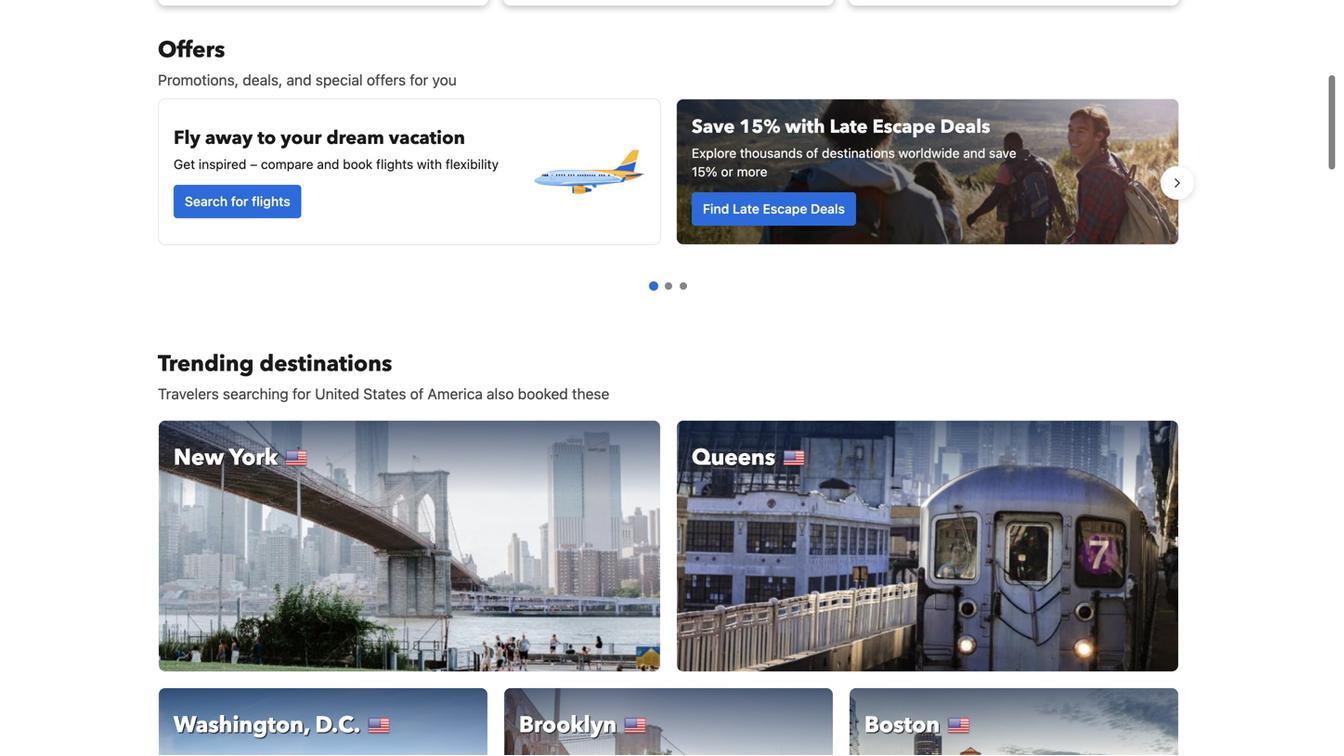 Task type: describe. For each thing, give the bounding box(es) containing it.
united
[[315, 385, 360, 403]]

queens
[[692, 443, 776, 473]]

and inside offers promotions, deals, and special offers for you
[[287, 71, 312, 89]]

offers promotions, deals, and special offers for you
[[158, 35, 457, 89]]

promotions,
[[158, 71, 239, 89]]

deals,
[[243, 71, 283, 89]]

1 vertical spatial deals
[[811, 201, 846, 216]]

and inside fly away to your dream vacation get inspired – compare and book flights with flexibility
[[317, 157, 340, 172]]

late inside save 15% with late escape deals explore thousands of destinations worldwide and save 15% or more
[[830, 114, 868, 140]]

escape inside save 15% with late escape deals explore thousands of destinations worldwide and save 15% or more
[[873, 114, 936, 140]]

region containing save 15% with late escape deals
[[143, 91, 1195, 275]]

trending destinations travelers searching for united states of america also booked these
[[158, 349, 610, 403]]

special
[[316, 71, 363, 89]]

1 vertical spatial escape
[[763, 201, 808, 216]]

or
[[721, 164, 734, 179]]

for inside offers promotions, deals, and special offers for you
[[410, 71, 429, 89]]

washington,
[[174, 710, 310, 741]]

flights inside fly away to your dream vacation get inspired – compare and book flights with flexibility
[[376, 157, 414, 172]]

for inside 'trending destinations travelers searching for united states of america also booked these'
[[293, 385, 311, 403]]

1 horizontal spatial 15%
[[740, 114, 781, 140]]

destinations inside 'trending destinations travelers searching for united states of america also booked these'
[[260, 349, 392, 380]]

searching
[[223, 385, 289, 403]]

search for flights link
[[174, 185, 302, 218]]

these
[[572, 385, 610, 403]]

save 15% with late escape deals explore thousands of destinations worldwide and save 15% or more
[[692, 114, 1017, 179]]

find late escape deals
[[703, 201, 846, 216]]

washington, d.c. link
[[158, 688, 489, 755]]

for inside region
[[231, 194, 248, 209]]

states
[[364, 385, 406, 403]]

find late escape deals link
[[692, 192, 857, 226]]

save
[[990, 145, 1017, 161]]

main content containing offers
[[143, 35, 1195, 755]]

you
[[433, 71, 457, 89]]

fly away to your dream vacation image
[[531, 114, 646, 229]]

–
[[250, 157, 258, 172]]

d.c.
[[315, 710, 361, 741]]

1 vertical spatial 15%
[[692, 164, 718, 179]]

new york
[[174, 443, 278, 473]]

vacation
[[389, 125, 465, 151]]



Task type: locate. For each thing, give the bounding box(es) containing it.
0 vertical spatial with
[[786, 114, 826, 140]]

2 vertical spatial for
[[293, 385, 311, 403]]

2 horizontal spatial and
[[964, 145, 986, 161]]

more
[[737, 164, 768, 179]]

region
[[143, 91, 1195, 275]]

progress bar
[[649, 282, 688, 291]]

of
[[807, 145, 819, 161], [410, 385, 424, 403]]

0 vertical spatial for
[[410, 71, 429, 89]]

offers
[[158, 35, 225, 66]]

0 vertical spatial 15%
[[740, 114, 781, 140]]

1 horizontal spatial deals
[[941, 114, 991, 140]]

1 horizontal spatial of
[[807, 145, 819, 161]]

search
[[185, 194, 228, 209]]

trending
[[158, 349, 254, 380]]

deals down save 15% with late escape deals explore thousands of destinations worldwide and save 15% or more
[[811, 201, 846, 216]]

america
[[428, 385, 483, 403]]

flights down compare
[[252, 194, 291, 209]]

1 horizontal spatial escape
[[873, 114, 936, 140]]

brooklyn
[[519, 710, 617, 741]]

with down vacation
[[417, 157, 442, 172]]

destinations inside save 15% with late escape deals explore thousands of destinations worldwide and save 15% or more
[[822, 145, 896, 161]]

with inside save 15% with late escape deals explore thousands of destinations worldwide and save 15% or more
[[786, 114, 826, 140]]

late inside find late escape deals link
[[733, 201, 760, 216]]

escape up worldwide
[[873, 114, 936, 140]]

for left the you
[[410, 71, 429, 89]]

york
[[229, 443, 278, 473]]

destinations
[[822, 145, 896, 161], [260, 349, 392, 380]]

late
[[830, 114, 868, 140], [733, 201, 760, 216]]

1 vertical spatial flights
[[252, 194, 291, 209]]

0 vertical spatial of
[[807, 145, 819, 161]]

flights
[[376, 157, 414, 172], [252, 194, 291, 209]]

for left united
[[293, 385, 311, 403]]

escape down more
[[763, 201, 808, 216]]

0 horizontal spatial flights
[[252, 194, 291, 209]]

1 vertical spatial for
[[231, 194, 248, 209]]

to
[[258, 125, 276, 151]]

1 vertical spatial destinations
[[260, 349, 392, 380]]

with up the thousands
[[786, 114, 826, 140]]

travelers
[[158, 385, 219, 403]]

destinations up united
[[260, 349, 392, 380]]

0 horizontal spatial and
[[287, 71, 312, 89]]

of right the thousands
[[807, 145, 819, 161]]

1 vertical spatial of
[[410, 385, 424, 403]]

15%
[[740, 114, 781, 140], [692, 164, 718, 179]]

0 horizontal spatial destinations
[[260, 349, 392, 380]]

1 horizontal spatial and
[[317, 157, 340, 172]]

save
[[692, 114, 735, 140]]

0 horizontal spatial escape
[[763, 201, 808, 216]]

0 horizontal spatial 15%
[[692, 164, 718, 179]]

explore
[[692, 145, 737, 161]]

of right states
[[410, 385, 424, 403]]

with inside fly away to your dream vacation get inspired – compare and book flights with flexibility
[[417, 157, 442, 172]]

new york link
[[158, 420, 662, 673]]

0 horizontal spatial late
[[733, 201, 760, 216]]

get
[[174, 157, 195, 172]]

1 vertical spatial with
[[417, 157, 442, 172]]

your
[[281, 125, 322, 151]]

inspired
[[199, 157, 247, 172]]

thousands
[[740, 145, 803, 161]]

and inside save 15% with late escape deals explore thousands of destinations worldwide and save 15% or more
[[964, 145, 986, 161]]

for right search
[[231, 194, 248, 209]]

15% down the explore at the right of the page
[[692, 164, 718, 179]]

away
[[205, 125, 253, 151]]

0 vertical spatial deals
[[941, 114, 991, 140]]

1 horizontal spatial flights
[[376, 157, 414, 172]]

boston link
[[849, 688, 1180, 755]]

flights right book
[[376, 157, 414, 172]]

escape
[[873, 114, 936, 140], [763, 201, 808, 216]]

0 horizontal spatial of
[[410, 385, 424, 403]]

worldwide
[[899, 145, 960, 161]]

2 horizontal spatial for
[[410, 71, 429, 89]]

also
[[487, 385, 514, 403]]

0 vertical spatial late
[[830, 114, 868, 140]]

washington, d.c.
[[174, 710, 361, 741]]

0 vertical spatial destinations
[[822, 145, 896, 161]]

destinations left worldwide
[[822, 145, 896, 161]]

0 horizontal spatial deals
[[811, 201, 846, 216]]

flexibility
[[446, 157, 499, 172]]

group of friends hiking in the mountains on a sunny day image
[[677, 99, 1179, 244]]

1 vertical spatial late
[[733, 201, 760, 216]]

offers
[[367, 71, 406, 89]]

booked
[[518, 385, 568, 403]]

with
[[786, 114, 826, 140], [417, 157, 442, 172]]

and left save on the right top
[[964, 145, 986, 161]]

dream
[[327, 125, 384, 151]]

queens link
[[676, 420, 1180, 673]]

0 horizontal spatial with
[[417, 157, 442, 172]]

0 vertical spatial flights
[[376, 157, 414, 172]]

brooklyn link
[[504, 688, 834, 755]]

15% up the thousands
[[740, 114, 781, 140]]

1 horizontal spatial for
[[293, 385, 311, 403]]

of inside 'trending destinations travelers searching for united states of america also booked these'
[[410, 385, 424, 403]]

new
[[174, 443, 224, 473]]

for
[[410, 71, 429, 89], [231, 194, 248, 209], [293, 385, 311, 403]]

deals inside save 15% with late escape deals explore thousands of destinations worldwide and save 15% or more
[[941, 114, 991, 140]]

fly
[[174, 125, 201, 151]]

and
[[287, 71, 312, 89], [964, 145, 986, 161], [317, 157, 340, 172]]

of inside save 15% with late escape deals explore thousands of destinations worldwide and save 15% or more
[[807, 145, 819, 161]]

0 horizontal spatial for
[[231, 194, 248, 209]]

deals up worldwide
[[941, 114, 991, 140]]

0 vertical spatial escape
[[873, 114, 936, 140]]

search for flights
[[185, 194, 291, 209]]

and right deals,
[[287, 71, 312, 89]]

deals
[[941, 114, 991, 140], [811, 201, 846, 216]]

1 horizontal spatial with
[[786, 114, 826, 140]]

main content
[[143, 35, 1195, 755]]

and left book
[[317, 157, 340, 172]]

compare
[[261, 157, 314, 172]]

boston
[[865, 710, 941, 741]]

find
[[703, 201, 730, 216]]

fly away to your dream vacation get inspired – compare and book flights with flexibility
[[174, 125, 499, 172]]

book
[[343, 157, 373, 172]]

1 horizontal spatial destinations
[[822, 145, 896, 161]]

1 horizontal spatial late
[[830, 114, 868, 140]]



Task type: vqa. For each thing, say whether or not it's contained in the screenshot.
the Outdoor furniture
no



